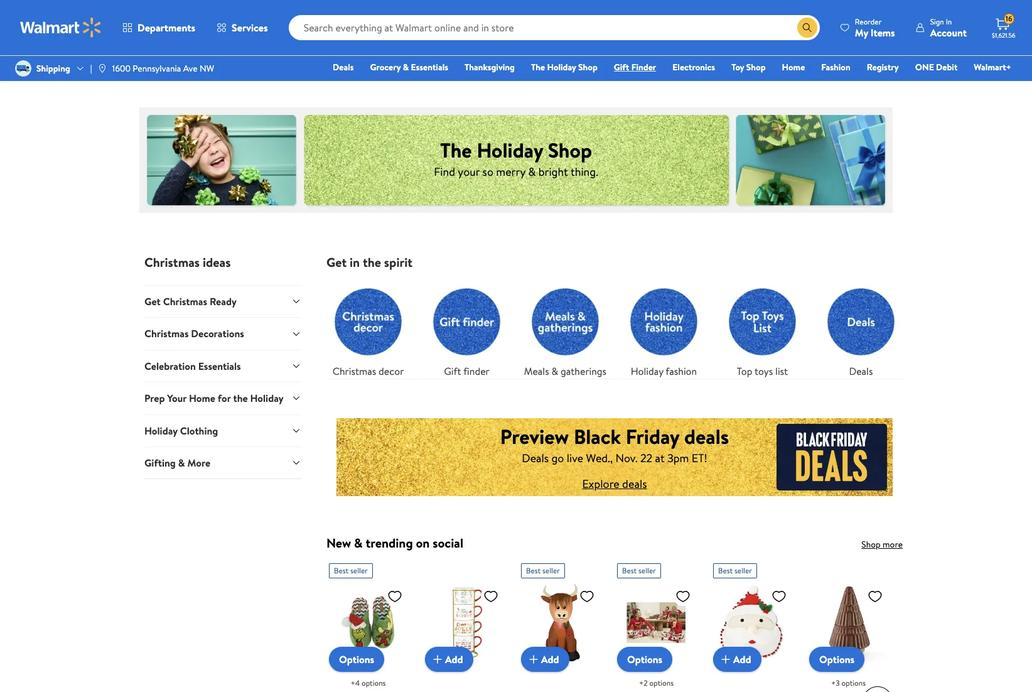Task type: describe. For each thing, give the bounding box(es) containing it.
sign in to add to favorites list, dr. seuss grinch pet matching holiday family pajama top, sizes xs-2xl image
[[676, 589, 691, 604]]

3 options link from the left
[[810, 647, 865, 672]]

holiday fashion
[[631, 364, 697, 378]]

celebration essentials
[[144, 359, 241, 373]]

1600
[[112, 62, 131, 75]]

one debit
[[916, 61, 958, 73]]

add button for wanda june home santa's fuel 15-ounce stoneware mug 5-piece set with metal rack by miranda lambert "image"
[[425, 647, 473, 672]]

the holiday shop find your so merry & bright thing.
[[434, 136, 598, 179]]

departments
[[138, 21, 195, 35]]

ave
[[183, 62, 198, 75]]

in
[[946, 16, 952, 27]]

Search search field
[[289, 15, 820, 40]]

sign in to add to favorites list, dr. seuss family grinch slippers, sizes toddler-adult image
[[388, 589, 403, 604]]

ideas
[[203, 254, 231, 271]]

list containing christmas decor
[[319, 270, 911, 379]]

wed.,
[[586, 451, 613, 466]]

best for 3rd product group from the right
[[622, 565, 637, 576]]

thing.
[[571, 164, 598, 179]]

fashion link
[[816, 60, 857, 74]]

merry
[[496, 164, 526, 179]]

prep
[[144, 391, 165, 405]]

3 options from the left
[[820, 653, 855, 666]]

preview
[[501, 423, 569, 451]]

add to cart image for wanda june home santa's fuel 15-ounce stoneware mug 5-piece set with metal rack by miranda lambert "image"
[[430, 652, 445, 667]]

+4 options
[[351, 678, 386, 688]]

celebration
[[144, 359, 196, 373]]

& for grocery & essentials
[[403, 61, 409, 73]]

add to cart image
[[526, 652, 541, 667]]

grocery & essentials
[[370, 61, 448, 73]]

& for gifting & more
[[178, 456, 185, 470]]

toy shop link
[[726, 60, 772, 74]]

prep your home for the holiday button
[[144, 382, 301, 414]]

prep your home for the holiday
[[144, 391, 284, 405]]

ready
[[210, 295, 237, 308]]

clothing
[[180, 424, 218, 438]]

deals inside list
[[849, 364, 873, 378]]

explore deals
[[583, 476, 647, 492]]

grocery
[[370, 61, 401, 73]]

sign in account
[[931, 16, 967, 39]]

add button for airblown inflatables 3.5 foot christmas highlander cow image
[[521, 647, 569, 672]]

3 product group from the left
[[617, 558, 696, 692]]

holiday inside the holiday shop find your so merry & bright thing.
[[477, 136, 543, 164]]

home inside prep your home for the holiday dropdown button
[[189, 391, 215, 405]]

shop inside the holiday shop find your so merry & bright thing.
[[548, 136, 592, 164]]

decorations
[[191, 327, 244, 341]]

add for add to cart image related to wanda june home santa's fuel 15-ounce stoneware mug 5-piece set with metal rack by miranda lambert "image"
[[445, 652, 463, 666]]

my
[[855, 25, 869, 39]]

services button
[[206, 13, 279, 43]]

nw
[[200, 62, 214, 75]]

black
[[574, 423, 621, 451]]

1 product group from the left
[[329, 558, 408, 692]]

get for get christmas ready
[[144, 295, 161, 308]]

get for get in the spirit
[[327, 254, 347, 271]]

3pm
[[668, 451, 689, 466]]

options link for +2
[[617, 647, 673, 672]]

walmart+ link
[[969, 60, 1018, 74]]

meals
[[524, 364, 549, 378]]

seller for fourth product group from the left
[[735, 565, 752, 576]]

explore deals link
[[583, 476, 647, 492]]

reorder
[[855, 16, 882, 27]]

meals & gatherings link
[[524, 280, 607, 379]]

better homes & gardens cherry & clove 8.5oz scented ceramic tree candle image
[[810, 584, 888, 662]]

your
[[458, 164, 480, 179]]

options for +4 options
[[362, 678, 386, 688]]

essentials inside dropdown button
[[198, 359, 241, 373]]

social
[[433, 535, 464, 551]]

trending
[[366, 535, 413, 551]]

+2 options
[[639, 678, 674, 688]]

& inside the holiday shop find your so merry & bright thing.
[[528, 164, 536, 179]]

items
[[871, 25, 896, 39]]

get christmas ready button
[[144, 285, 301, 317]]

sign in to add to favorites list, better homes & gardens cherry & clove 8.5oz scented ceramic tree candle image
[[868, 589, 883, 604]]

5 product group from the left
[[810, 558, 888, 692]]

one debit link
[[910, 60, 964, 74]]

options link for +4
[[329, 647, 385, 672]]

best for fourth product group from the left
[[719, 565, 733, 576]]

get christmas ready
[[144, 295, 237, 308]]

in
[[350, 254, 360, 271]]

the holiday shop
[[531, 61, 598, 73]]

live
[[567, 451, 584, 466]]

4 product group from the left
[[714, 558, 792, 692]]

add for add to cart image corresponding to santa shaped christmas decorative pillow, 12 in x 15 in, by holiday time image
[[734, 652, 752, 666]]

nov.
[[616, 451, 638, 466]]

registry link
[[862, 60, 905, 74]]

so
[[483, 164, 494, 179]]

electronics link
[[667, 60, 721, 74]]

thanksgiving link
[[459, 60, 521, 74]]

new
[[327, 535, 351, 551]]

decor
[[379, 364, 404, 378]]

 image for shipping
[[15, 60, 31, 77]]

1 horizontal spatial deals link
[[820, 280, 903, 379]]

+2
[[639, 678, 648, 688]]

et!
[[692, 451, 708, 466]]

dr. seuss family grinch slippers, sizes toddler-adult image
[[329, 584, 408, 662]]

the inside dropdown button
[[233, 391, 248, 405]]

account
[[931, 25, 967, 39]]

gift for gift finder
[[614, 61, 630, 73]]

more
[[883, 538, 903, 551]]

find
[[434, 164, 455, 179]]

preview black friday deals deals go live wed., nov. 22 at 3pm et!
[[501, 423, 729, 466]]

reorder my items
[[855, 16, 896, 39]]

the for the holiday shop
[[531, 61, 545, 73]]

christmas ideas
[[144, 254, 231, 271]]

at
[[655, 451, 665, 466]]

sign in to add to favorites list, wanda june home santa's fuel 15-ounce stoneware mug 5-piece set with metal rack by miranda lambert image
[[484, 589, 499, 604]]

& for new & trending on social
[[354, 535, 363, 551]]

$1,621.56
[[992, 31, 1016, 40]]

home link
[[777, 60, 811, 74]]

options for +3 options
[[842, 678, 866, 688]]

your
[[167, 391, 187, 405]]

christmas decor link
[[327, 280, 410, 379]]

1600 pennsylvania ave nw
[[112, 62, 214, 75]]



Task type: vqa. For each thing, say whether or not it's contained in the screenshot.
'Dr. Seuss Family Grinch Slippers, Sizes Toddler-Adult' image
yes



Task type: locate. For each thing, give the bounding box(es) containing it.
0 vertical spatial the
[[363, 254, 381, 271]]

2 horizontal spatial add button
[[714, 647, 762, 672]]

christmas left the decor
[[333, 364, 376, 378]]

1 add button from the left
[[425, 647, 473, 672]]

options link up +2
[[617, 647, 673, 672]]

list
[[319, 270, 911, 379]]

options right +2
[[650, 678, 674, 688]]

options
[[362, 678, 386, 688], [650, 678, 674, 688], [842, 678, 866, 688]]

gifting & more
[[144, 456, 210, 470]]

1 vertical spatial get
[[144, 295, 161, 308]]

1 horizontal spatial add button
[[521, 647, 569, 672]]

1 horizontal spatial add
[[541, 652, 559, 666]]

0 horizontal spatial deals
[[623, 476, 647, 492]]

get inside dropdown button
[[144, 295, 161, 308]]

best down new
[[334, 565, 349, 576]]

0 horizontal spatial add to cart image
[[430, 652, 445, 667]]

wanda june home santa's fuel 15-ounce stoneware mug 5-piece set with metal rack by miranda lambert image
[[425, 584, 504, 662]]

new & trending on social
[[327, 535, 464, 551]]

add button for santa shaped christmas decorative pillow, 12 in x 15 in, by holiday time image
[[714, 647, 762, 672]]

& inside gifting & more dropdown button
[[178, 456, 185, 470]]

1 horizontal spatial options link
[[617, 647, 673, 672]]

1 horizontal spatial essentials
[[411, 61, 448, 73]]

deals right at
[[685, 423, 729, 451]]

thanksgiving
[[465, 61, 515, 73]]

deals inside preview black friday deals deals go live wed., nov. 22 at 3pm et!
[[685, 423, 729, 451]]

& right meals at the right bottom of page
[[552, 364, 559, 378]]

the inside the holiday shop find your so merry & bright thing.
[[440, 136, 472, 164]]

gift inside list
[[444, 364, 461, 378]]

2 horizontal spatial deals
[[849, 364, 873, 378]]

the down search search box in the top of the page
[[531, 61, 545, 73]]

+3 options
[[832, 678, 866, 688]]

the left 'so'
[[440, 136, 472, 164]]

pennsylvania
[[133, 62, 181, 75]]

get left in
[[327, 254, 347, 271]]

go
[[552, 451, 564, 466]]

best
[[334, 565, 349, 576], [526, 565, 541, 576], [622, 565, 637, 576], [719, 565, 733, 576]]

seller down new
[[350, 565, 368, 576]]

add to cart image for santa shaped christmas decorative pillow, 12 in x 15 in, by holiday time image
[[719, 652, 734, 667]]

spirit
[[384, 254, 413, 271]]

3 add button from the left
[[714, 647, 762, 672]]

2 product group from the left
[[521, 558, 600, 692]]

0 horizontal spatial deals link
[[327, 60, 360, 74]]

add for add to cart icon
[[541, 652, 559, 666]]

1 options from the left
[[362, 678, 386, 688]]

best seller up airblown inflatables 3.5 foot christmas highlander cow image
[[526, 565, 560, 576]]

1 horizontal spatial add to cart image
[[719, 652, 734, 667]]

the holiday shop link
[[526, 60, 604, 74]]

next slide for product carousel list image
[[863, 687, 893, 692]]

1 vertical spatial essentials
[[198, 359, 241, 373]]

add button
[[425, 647, 473, 672], [521, 647, 569, 672], [714, 647, 762, 672]]

0 vertical spatial deals
[[333, 61, 354, 73]]

options up +3
[[820, 653, 855, 666]]

holiday clothing
[[144, 424, 218, 438]]

deals
[[333, 61, 354, 73], [849, 364, 873, 378], [522, 451, 549, 466]]

2 add button from the left
[[521, 647, 569, 672]]

on
[[416, 535, 430, 551]]

gift
[[614, 61, 630, 73], [444, 364, 461, 378]]

holiday fashion link
[[622, 280, 706, 379]]

walmart image
[[20, 18, 102, 38]]

shop more link
[[862, 538, 903, 551]]

1 horizontal spatial deals
[[685, 423, 729, 451]]

& right grocery
[[403, 61, 409, 73]]

seller up airblown inflatables 3.5 foot christmas highlander cow image
[[543, 565, 560, 576]]

0 vertical spatial essentials
[[411, 61, 448, 73]]

walmart+
[[974, 61, 1012, 73]]

3 options from the left
[[842, 678, 866, 688]]

options up +4
[[339, 653, 374, 666]]

christmas for christmas decorations
[[144, 327, 189, 341]]

seller up dr. seuss grinch pet matching holiday family pajama top, sizes xs-2xl image
[[639, 565, 656, 576]]

gift left the finder
[[444, 364, 461, 378]]

christmas up celebration
[[144, 327, 189, 341]]

1 seller from the left
[[350, 565, 368, 576]]

meals & gatherings
[[524, 364, 607, 378]]

seller up santa shaped christmas decorative pillow, 12 in x 15 in, by holiday time image
[[735, 565, 752, 576]]

& for meals & gatherings
[[552, 364, 559, 378]]

holiday clothing button
[[144, 414, 301, 447]]

0 horizontal spatial add
[[445, 652, 463, 666]]

0 horizontal spatial gift
[[444, 364, 461, 378]]

deals inside preview black friday deals deals go live wed., nov. 22 at 3pm et!
[[522, 451, 549, 466]]

2 horizontal spatial add
[[734, 652, 752, 666]]

+3
[[832, 678, 840, 688]]

2 add to cart image from the left
[[719, 652, 734, 667]]

home left for
[[189, 391, 215, 405]]

list
[[776, 364, 788, 378]]

friday
[[626, 423, 680, 451]]

options up +2
[[627, 653, 663, 666]]

preview black friday deals image
[[337, 410, 893, 505]]

best seller
[[334, 565, 368, 576], [526, 565, 560, 576], [622, 565, 656, 576], [719, 565, 752, 576]]

one
[[916, 61, 934, 73]]

2 options from the left
[[627, 653, 663, 666]]

best up airblown inflatables 3.5 foot christmas highlander cow image
[[526, 565, 541, 576]]

top
[[737, 364, 753, 378]]

|
[[90, 62, 92, 75]]

2 options from the left
[[650, 678, 674, 688]]

departments button
[[112, 13, 206, 43]]

& left the more in the bottom left of the page
[[178, 456, 185, 470]]

1 horizontal spatial options
[[627, 653, 663, 666]]

best up santa shaped christmas decorative pillow, 12 in x 15 in, by holiday time image
[[719, 565, 733, 576]]

registry
[[867, 61, 899, 73]]

fashion
[[666, 364, 697, 378]]

add
[[445, 652, 463, 666], [541, 652, 559, 666], [734, 652, 752, 666]]

best seller for 1st product group from the left
[[334, 565, 368, 576]]

home inside home link
[[782, 61, 805, 73]]

1 vertical spatial the
[[233, 391, 248, 405]]

get in the spirit
[[327, 254, 413, 271]]

fashion
[[822, 61, 851, 73]]

3 best seller from the left
[[622, 565, 656, 576]]

gift for gift finder
[[444, 364, 461, 378]]

1 vertical spatial the
[[440, 136, 472, 164]]

gift left finder
[[614, 61, 630, 73]]

& right merry
[[528, 164, 536, 179]]

16
[[1006, 13, 1013, 24]]

1 vertical spatial deals
[[849, 364, 873, 378]]

gift finder
[[614, 61, 657, 73]]

gifting
[[144, 456, 176, 470]]

options for +2
[[627, 653, 663, 666]]

22
[[641, 451, 653, 466]]

Walmart Site-Wide search field
[[289, 15, 820, 40]]

deals link
[[327, 60, 360, 74], [820, 280, 903, 379]]

2 best from the left
[[526, 565, 541, 576]]

christmas decor
[[333, 364, 404, 378]]

 image right |
[[97, 63, 107, 73]]

 image
[[15, 60, 31, 77], [97, 63, 107, 73]]

grocery & essentials link
[[365, 60, 454, 74]]

christmas for christmas decor
[[333, 364, 376, 378]]

1 horizontal spatial the
[[531, 61, 545, 73]]

best seller for 3rd product group from the right
[[622, 565, 656, 576]]

0 vertical spatial gift
[[614, 61, 630, 73]]

add to cart image
[[430, 652, 445, 667], [719, 652, 734, 667]]

0 horizontal spatial options
[[362, 678, 386, 688]]

best for 1st product group from the left
[[334, 565, 349, 576]]

2 horizontal spatial options
[[820, 653, 855, 666]]

4 best seller from the left
[[719, 565, 752, 576]]

bright
[[539, 164, 568, 179]]

0 horizontal spatial get
[[144, 295, 161, 308]]

0 horizontal spatial the
[[233, 391, 248, 405]]

2 add from the left
[[541, 652, 559, 666]]

deals
[[685, 423, 729, 451], [623, 476, 647, 492]]

4 best from the left
[[719, 565, 733, 576]]

seller for 3rd product group from the right
[[639, 565, 656, 576]]

christmas up christmas decorations
[[163, 295, 207, 308]]

deals down nov.
[[623, 476, 647, 492]]

toy
[[732, 61, 745, 73]]

sign
[[931, 16, 945, 27]]

1 vertical spatial gift
[[444, 364, 461, 378]]

best seller down new
[[334, 565, 368, 576]]

options right +4
[[362, 678, 386, 688]]

best seller for 2nd product group from the left
[[526, 565, 560, 576]]

1 horizontal spatial get
[[327, 254, 347, 271]]

top toys list
[[737, 364, 788, 378]]

0 horizontal spatial the
[[440, 136, 472, 164]]

santa shaped christmas decorative pillow, 12 in x 15 in, by holiday time image
[[714, 584, 792, 662]]

options for +2 options
[[650, 678, 674, 688]]

shop more
[[862, 538, 903, 551]]

2 best seller from the left
[[526, 565, 560, 576]]

 image left shipping
[[15, 60, 31, 77]]

essentials right grocery
[[411, 61, 448, 73]]

seller for 1st product group from the left
[[350, 565, 368, 576]]

christmas inside list
[[333, 364, 376, 378]]

the right for
[[233, 391, 248, 405]]

1 horizontal spatial gift
[[614, 61, 630, 73]]

search icon image
[[803, 23, 813, 33]]

airblown inflatables 3.5 foot christmas highlander cow image
[[521, 584, 600, 662]]

1 options link from the left
[[329, 647, 385, 672]]

1 best seller from the left
[[334, 565, 368, 576]]

1 horizontal spatial deals
[[522, 451, 549, 466]]

0 horizontal spatial add button
[[425, 647, 473, 672]]

2 seller from the left
[[543, 565, 560, 576]]

4 seller from the left
[[735, 565, 752, 576]]

1 vertical spatial home
[[189, 391, 215, 405]]

& inside meals & gatherings link
[[552, 364, 559, 378]]

celebration essentials button
[[144, 350, 301, 382]]

0 horizontal spatial options link
[[329, 647, 385, 672]]

more
[[187, 456, 210, 470]]

1 vertical spatial deals link
[[820, 280, 903, 379]]

the for the holiday shop find your so merry & bright thing.
[[440, 136, 472, 164]]

toy shop
[[732, 61, 766, 73]]

services
[[232, 21, 268, 35]]

options link up +3
[[810, 647, 865, 672]]

gift finder link
[[609, 60, 662, 74]]

essentials
[[411, 61, 448, 73], [198, 359, 241, 373]]

christmas
[[144, 254, 200, 271], [163, 295, 207, 308], [144, 327, 189, 341], [333, 364, 376, 378]]

 image for 1600 pennsylvania ave nw
[[97, 63, 107, 73]]

finder
[[632, 61, 657, 73]]

best seller up santa shaped christmas decorative pillow, 12 in x 15 in, by holiday time image
[[719, 565, 752, 576]]

the right in
[[363, 254, 381, 271]]

seller for 2nd product group from the left
[[543, 565, 560, 576]]

0 vertical spatial get
[[327, 254, 347, 271]]

2 vertical spatial deals
[[522, 451, 549, 466]]

& inside grocery & essentials link
[[403, 61, 409, 73]]

sign in to add to favorites list, santa shaped christmas decorative pillow, 12 in x 15 in, by holiday time image
[[772, 589, 787, 604]]

gift finder
[[444, 364, 490, 378]]

holiday inside list
[[631, 364, 664, 378]]

get
[[327, 254, 347, 271], [144, 295, 161, 308]]

1 vertical spatial deals
[[623, 476, 647, 492]]

2 horizontal spatial options
[[842, 678, 866, 688]]

home down 'search icon'
[[782, 61, 805, 73]]

debit
[[937, 61, 958, 73]]

shop
[[579, 61, 598, 73], [747, 61, 766, 73], [548, 136, 592, 164], [862, 538, 881, 551]]

1 best from the left
[[334, 565, 349, 576]]

3 best from the left
[[622, 565, 637, 576]]

3 seller from the left
[[639, 565, 656, 576]]

0 vertical spatial the
[[531, 61, 545, 73]]

1 horizontal spatial the
[[363, 254, 381, 271]]

a little girl is pictured smiling with her hand on her face and she's wearing a black sweater with green and gold gift bows all over. green, blue and gold gift boxes are shown. the holiday shop. find your so merry and bright thing image
[[139, 106, 893, 214]]

sign in to add to favorites list, airblown inflatables 3.5 foot christmas highlander cow image
[[580, 589, 595, 604]]

shipping
[[36, 62, 70, 75]]

options right +3
[[842, 678, 866, 688]]

0 vertical spatial home
[[782, 61, 805, 73]]

0 vertical spatial deals link
[[327, 60, 360, 74]]

3 add from the left
[[734, 652, 752, 666]]

toys
[[755, 364, 773, 378]]

electronics
[[673, 61, 716, 73]]

1 horizontal spatial  image
[[97, 63, 107, 73]]

& right new
[[354, 535, 363, 551]]

gift finder link
[[425, 280, 509, 379]]

finder
[[464, 364, 490, 378]]

0 horizontal spatial home
[[189, 391, 215, 405]]

gatherings
[[561, 364, 607, 378]]

2 options link from the left
[[617, 647, 673, 672]]

1 add from the left
[[445, 652, 463, 666]]

1 options from the left
[[339, 653, 374, 666]]

0 vertical spatial deals
[[685, 423, 729, 451]]

0 horizontal spatial essentials
[[198, 359, 241, 373]]

best up dr. seuss grinch pet matching holiday family pajama top, sizes xs-2xl image
[[622, 565, 637, 576]]

christmas decorations
[[144, 327, 244, 341]]

options link up +4
[[329, 647, 385, 672]]

0 horizontal spatial deals
[[333, 61, 354, 73]]

best seller up dr. seuss grinch pet matching holiday family pajama top, sizes xs-2xl image
[[622, 565, 656, 576]]

christmas for christmas ideas
[[144, 254, 200, 271]]

get down christmas ideas at the left top
[[144, 295, 161, 308]]

1 add to cart image from the left
[[430, 652, 445, 667]]

best seller for fourth product group from the left
[[719, 565, 752, 576]]

1 horizontal spatial options
[[650, 678, 674, 688]]

christmas up get christmas ready
[[144, 254, 200, 271]]

dr. seuss grinch pet matching holiday family pajama top, sizes xs-2xl image
[[617, 584, 696, 662]]

1 horizontal spatial home
[[782, 61, 805, 73]]

0 horizontal spatial options
[[339, 653, 374, 666]]

0 horizontal spatial  image
[[15, 60, 31, 77]]

top toys list link
[[721, 280, 805, 379]]

best for 2nd product group from the left
[[526, 565, 541, 576]]

product group
[[329, 558, 408, 692], [521, 558, 600, 692], [617, 558, 696, 692], [714, 558, 792, 692], [810, 558, 888, 692]]

essentials up prep your home for the holiday dropdown button
[[198, 359, 241, 373]]

2 horizontal spatial options link
[[810, 647, 865, 672]]

options for +4
[[339, 653, 374, 666]]

gifting & more button
[[144, 447, 301, 479]]



